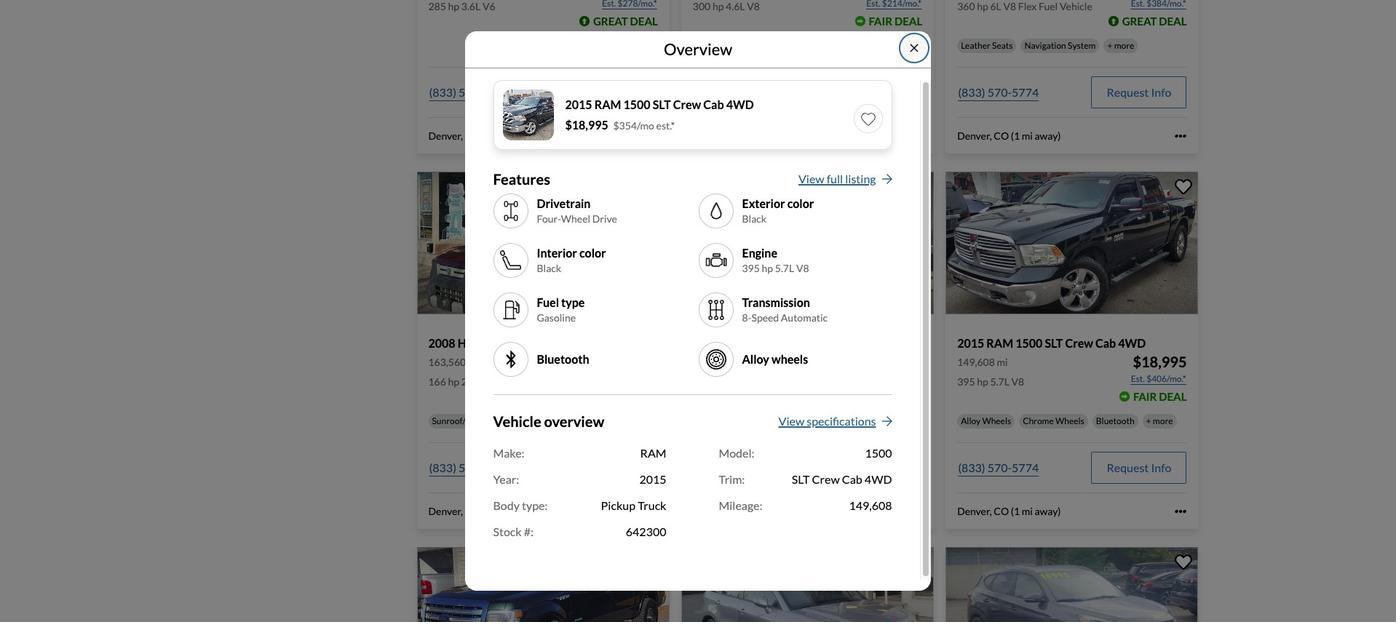 Task type: locate. For each thing, give the bounding box(es) containing it.
149,608 for 149,608 mi 395 hp 5.7l v8
[[958, 356, 995, 368]]

+
[[1108, 40, 1113, 51], [1147, 416, 1152, 427]]

leather seats for great deal
[[961, 40, 1013, 51]]

features
[[493, 170, 550, 188]]

0 horizontal spatial alloy
[[742, 353, 770, 366]]

drivetrain image
[[499, 200, 522, 223]]

new
[[693, 320, 711, 331]]

hp inside engine 395 hp 5.7l v8
[[762, 262, 773, 275]]

149,608 down "slt crew cab 4wd"
[[849, 499, 892, 513]]

exterior color image
[[704, 200, 728, 223]]

0 horizontal spatial est.
[[867, 373, 881, 384]]

1 est. from the left
[[867, 373, 881, 384]]

truck inside overview dialog
[[638, 499, 667, 513]]

4wd down overview
[[726, 98, 754, 112]]

awd
[[556, 336, 585, 350]]

0 horizontal spatial + more
[[1108, 40, 1135, 51]]

1 vertical spatial color
[[580, 246, 606, 260]]

v8 up "chrome"
[[1012, 376, 1025, 388]]

gmc
[[722, 336, 749, 350]]

1 leather seats from the left
[[697, 40, 749, 51]]

crew inside 2015 ram 1500 slt crew cab 4wd $18,995 $354/mo est.*
[[673, 98, 701, 112]]

black inside interior color black
[[537, 262, 561, 275]]

body
[[493, 499, 520, 513]]

$406/mo.*
[[1147, 373, 1186, 384]]

color right the exterior
[[788, 196, 814, 210]]

0 vertical spatial crew
[[673, 98, 701, 112]]

fair deal up close modal overview icon
[[869, 14, 923, 27]]

0 horizontal spatial 2015
[[565, 98, 592, 112]]

red 2008 honda element lx awd suv / crossover all-wheel drive 5-speed automatic image
[[417, 172, 670, 314]]

$18,995 est. $406/mo.*
[[1131, 353, 1187, 384]]

fair
[[869, 14, 893, 27], [1134, 390, 1157, 403]]

1 horizontal spatial fair deal
[[1134, 390, 1187, 403]]

1 horizontal spatial color
[[788, 196, 814, 210]]

leather seats
[[697, 40, 749, 51], [961, 40, 1013, 51]]

(1
[[482, 129, 491, 142], [1011, 129, 1020, 142], [482, 505, 491, 518], [747, 505, 756, 518], [1011, 505, 1020, 518]]

slt inside 2015 ram 1500 slt crew cab 4wd $18,995 $354/mo est.*
[[653, 98, 671, 112]]

close modal overview image
[[909, 42, 920, 54]]

crew
[[673, 98, 701, 112], [1066, 336, 1094, 350], [812, 473, 840, 486]]

1 2008 from the left
[[429, 336, 456, 350]]

1 horizontal spatial v8
[[796, 262, 809, 275]]

away)
[[506, 129, 532, 142], [1035, 129, 1061, 142], [506, 505, 532, 518], [771, 505, 797, 518], [1035, 505, 1061, 518]]

2 vertical spatial slt
[[792, 473, 810, 486]]

view left the specifications
[[779, 414, 805, 428]]

v8 for $11,995
[[747, 376, 760, 388]]

truck
[[846, 336, 876, 350], [638, 499, 667, 513]]

0 vertical spatial 2015
[[565, 98, 592, 112]]

3 wheels from the left
[[1056, 416, 1085, 427]]

149,608
[[958, 356, 995, 368], [849, 499, 892, 513]]

arrow right image
[[882, 173, 892, 185]]

1 horizontal spatial ram
[[640, 446, 667, 460]]

alloy down the 149,608 mi 395 hp 5.7l v8
[[961, 416, 981, 427]]

wheels right steel
[[537, 416, 566, 427]]

1 horizontal spatial great deal
[[1123, 14, 1187, 27]]

slt for 2015 ram 1500 slt crew cab 4wd
[[1045, 336, 1063, 350]]

2 horizontal spatial slt
[[1045, 336, 1063, 350]]

0 horizontal spatial great
[[593, 14, 628, 27]]

1 horizontal spatial black
[[742, 213, 767, 225]]

2 vertical spatial ram
[[640, 446, 667, 460]]

overview dialog
[[465, 31, 931, 591]]

570-
[[459, 85, 483, 99], [988, 85, 1012, 99], [459, 461, 483, 475], [723, 461, 748, 475], [988, 461, 1012, 475]]

4wd inside 2015 ram 1500 slt crew cab 4wd $18,995 $354/mo est.*
[[726, 98, 754, 112]]

hp inside 163,560 mi 166 hp 2.4l i4
[[448, 376, 460, 388]]

alloy wheels image
[[704, 348, 728, 371]]

1 horizontal spatial leather
[[961, 40, 991, 51]]

est. $256/mo.* button
[[866, 372, 923, 386]]

395 inside engine 395 hp 5.7l v8
[[742, 262, 760, 275]]

0 vertical spatial color
[[788, 196, 814, 210]]

1 vertical spatial more
[[1153, 416, 1173, 427]]

1 horizontal spatial wheels
[[983, 416, 1012, 427]]

est.
[[867, 373, 881, 384], [1131, 373, 1145, 384]]

0 vertical spatial 149,608
[[958, 356, 995, 368]]

0 vertical spatial 5.7l
[[775, 262, 795, 275]]

interior color image
[[499, 249, 522, 272]]

2 horizontal spatial 2015
[[958, 336, 985, 350]]

1500 up the 149,608 mi 395 hp 5.7l v8
[[1016, 336, 1043, 350]]

1 horizontal spatial est.
[[1131, 373, 1145, 384]]

0 horizontal spatial ram
[[595, 98, 621, 112]]

2015 ram 1500 slt crew cab 4wd image
[[503, 90, 554, 141]]

2 horizontal spatial wheels
[[1056, 416, 1085, 427]]

view specifications link
[[779, 413, 892, 436]]

+ down "est. $406/mo.*" button
[[1147, 416, 1152, 427]]

ram inside 2015 ram 1500 slt crew cab 4wd $18,995 $354/mo est.*
[[595, 98, 621, 112]]

4wd
[[726, 98, 754, 112], [923, 336, 951, 350], [1119, 336, 1146, 350], [865, 473, 892, 486]]

1 horizontal spatial alloy
[[961, 416, 981, 427]]

149,608 inside overview dialog
[[849, 499, 892, 513]]

149,608 for 149,608
[[849, 499, 892, 513]]

$18,995 inside $18,995 est. $406/mo.*
[[1133, 353, 1187, 370]]

0 horizontal spatial 395
[[742, 262, 760, 275]]

0 horizontal spatial 149,608
[[849, 499, 892, 513]]

pickup truck
[[601, 499, 667, 513]]

leather for great deal
[[961, 40, 991, 51]]

more right system
[[1115, 40, 1135, 51]]

co
[[465, 129, 480, 142], [994, 129, 1009, 142], [465, 505, 480, 518], [730, 505, 745, 518], [994, 505, 1009, 518]]

alloy down 'sierra'
[[742, 353, 770, 366]]

more down "est. $406/mo.*" button
[[1153, 416, 1173, 427]]

0 vertical spatial ram
[[595, 98, 621, 112]]

stock
[[493, 525, 522, 539]]

2 good from the left
[[859, 390, 893, 403]]

1500 up "wheels"
[[785, 336, 812, 350]]

alloy wheels
[[742, 353, 808, 366]]

0 horizontal spatial good deal
[[595, 390, 658, 403]]

view
[[799, 172, 825, 186], [779, 414, 805, 428]]

2 horizontal spatial ram
[[987, 336, 1014, 350]]

2 wheels from the left
[[983, 416, 1012, 427]]

blue 2013 ford f-150 lariat supercrew 4wd pickup truck four-wheel drive 6-speed automatic image
[[417, 548, 670, 623]]

0 horizontal spatial wheels
[[537, 416, 566, 427]]

alloy inside overview dialog
[[742, 353, 770, 366]]

view left full
[[799, 172, 825, 186]]

request info
[[843, 85, 907, 99], [1107, 85, 1172, 99], [578, 461, 643, 475], [843, 461, 907, 475], [1107, 461, 1172, 475]]

drivetrain four-wheel drive
[[537, 196, 617, 225]]

2 leather seats from the left
[[961, 40, 1013, 51]]

black
[[742, 213, 767, 225], [537, 262, 561, 275]]

5.7l inside engine 395 hp 5.7l v8
[[775, 262, 795, 275]]

good down the "est. $256/mo.*" button
[[859, 390, 893, 403]]

specifications
[[807, 414, 876, 428]]

stock #:
[[493, 525, 534, 539]]

black down interior
[[537, 262, 561, 275]]

2 seats from the left
[[992, 40, 1013, 51]]

ram for 2015 ram 1500 slt crew cab 4wd $18,995 $354/mo est.*
[[595, 98, 621, 112]]

1 vertical spatial fair deal
[[1134, 390, 1187, 403]]

0 vertical spatial +
[[1108, 40, 1113, 51]]

$256/mo.*
[[882, 373, 922, 384]]

black down the exterior
[[742, 213, 767, 225]]

1 horizontal spatial 5.7l
[[991, 376, 1010, 388]]

2 leather from the left
[[961, 40, 991, 51]]

hp right 315
[[713, 376, 724, 388]]

sunroof/moonroof
[[432, 416, 505, 427]]

2 good deal from the left
[[859, 390, 923, 403]]

0 horizontal spatial leather seats
[[697, 40, 749, 51]]

wheels
[[772, 353, 808, 366]]

1 vertical spatial fair
[[1134, 390, 1157, 403]]

4wd inside new arrival 2008 gmc sierra 1500 work truck ext. cab 4wd
[[923, 336, 951, 350]]

5.7l up alloy wheels
[[991, 376, 1010, 388]]

truck left ext.
[[846, 336, 876, 350]]

0 vertical spatial view
[[799, 172, 825, 186]]

0 horizontal spatial crew
[[673, 98, 701, 112]]

0 horizontal spatial leather
[[697, 40, 726, 51]]

8-
[[742, 312, 752, 324]]

1 vertical spatial $18,995
[[1133, 353, 1187, 370]]

2008 up 163,560
[[429, 336, 456, 350]]

gray 2008 gmc sierra 1500 work truck ext. cab 4wd pickup truck four-wheel drive 4-speed automatic image
[[681, 172, 934, 314]]

hp inside the 149,608 mi 395 hp 5.7l v8
[[977, 376, 989, 388]]

hp
[[762, 262, 773, 275], [448, 376, 460, 388], [713, 376, 724, 388], [977, 376, 989, 388]]

0 horizontal spatial good
[[595, 390, 628, 403]]

v8 up transmission
[[796, 262, 809, 275]]

172,090 mi 315 hp 5.3l v8
[[693, 356, 760, 388]]

0 vertical spatial alloy
[[742, 353, 770, 366]]

1 vertical spatial + more
[[1147, 416, 1173, 427]]

mi
[[493, 129, 504, 142], [1022, 129, 1033, 142], [468, 356, 479, 368], [733, 356, 744, 368], [997, 356, 1008, 368], [493, 505, 504, 518], [758, 505, 769, 518], [1022, 505, 1033, 518]]

1500 inside new arrival 2008 gmc sierra 1500 work truck ext. cab 4wd
[[785, 336, 812, 350]]

est. down $11,995
[[867, 373, 881, 384]]

4wd down arrow right icon
[[865, 473, 892, 486]]

2015 right 2015 ram 1500 slt crew cab 4wd image at the left top
[[565, 98, 592, 112]]

0 horizontal spatial bluetooth
[[537, 353, 589, 366]]

0 horizontal spatial $18,995
[[565, 118, 609, 132]]

2015 up the 149,608 mi 395 hp 5.7l v8
[[958, 336, 985, 350]]

ram up pickup truck
[[640, 446, 667, 460]]

1500 up $354/mo on the top of the page
[[624, 98, 651, 112]]

chrome
[[1023, 416, 1054, 427]]

black for interior color
[[537, 262, 561, 275]]

2 great from the left
[[1123, 14, 1157, 27]]

info
[[887, 85, 907, 99], [1151, 85, 1172, 99], [622, 461, 643, 475], [887, 461, 907, 475], [1151, 461, 1172, 475]]

1 horizontal spatial good
[[859, 390, 893, 403]]

est. left $406/mo.*
[[1131, 373, 1145, 384]]

1 horizontal spatial more
[[1153, 416, 1173, 427]]

listing
[[846, 172, 876, 186]]

+ right system
[[1108, 40, 1113, 51]]

full
[[827, 172, 843, 186]]

$18,995 up "est. $406/mo.*" button
[[1133, 353, 1187, 370]]

1 vertical spatial crew
[[1066, 336, 1094, 350]]

(833) 570-5774 button
[[429, 76, 511, 108], [958, 76, 1040, 108], [429, 452, 511, 484], [693, 452, 775, 484], [958, 452, 1040, 484]]

v8
[[796, 262, 809, 275], [747, 376, 760, 388], [1012, 376, 1025, 388]]

good deal
[[595, 390, 658, 403], [859, 390, 923, 403]]

ram up the 149,608 mi 395 hp 5.7l v8
[[987, 336, 1014, 350]]

truck up "642300" on the left of the page
[[638, 499, 667, 513]]

sierra
[[752, 336, 783, 350]]

0 vertical spatial 395
[[742, 262, 760, 275]]

lx
[[540, 336, 554, 350]]

1 vertical spatial 395
[[958, 376, 975, 388]]

cab inside 2015 ram 1500 slt crew cab 4wd $18,995 $354/mo est.*
[[704, 98, 724, 112]]

0 horizontal spatial 2008
[[429, 336, 456, 350]]

1 horizontal spatial leather seats
[[961, 40, 1013, 51]]

2015 up pickup truck
[[640, 473, 667, 486]]

v8 right the '5.3l'
[[747, 376, 760, 388]]

fair deal down "est. $406/mo.*" button
[[1134, 390, 1187, 403]]

transmission 8-speed automatic
[[742, 296, 828, 324]]

0 horizontal spatial fair
[[869, 14, 893, 27]]

1 horizontal spatial slt
[[792, 473, 810, 486]]

2008 down new
[[693, 336, 720, 350]]

+ more right system
[[1108, 40, 1135, 51]]

1 horizontal spatial seats
[[992, 40, 1013, 51]]

bluetooth image
[[499, 348, 522, 371]]

1 vertical spatial ram
[[987, 336, 1014, 350]]

0 horizontal spatial slt
[[653, 98, 671, 112]]

4wd up $18,995 est. $406/mo.*
[[1119, 336, 1146, 350]]

315
[[693, 376, 711, 388]]

fuel type image
[[499, 299, 522, 322]]

5774
[[483, 85, 510, 99], [1012, 85, 1039, 99], [483, 461, 510, 475], [748, 461, 775, 475], [1012, 461, 1039, 475]]

hp inside 172,090 mi 315 hp 5.3l v8
[[713, 376, 724, 388]]

steel
[[516, 416, 536, 427]]

good deal down the "est. $256/mo.*" button
[[859, 390, 923, 403]]

1 horizontal spatial 2015
[[640, 473, 667, 486]]

wheels for alloy wheels
[[983, 416, 1012, 427]]

1 horizontal spatial 395
[[958, 376, 975, 388]]

color right interior
[[580, 246, 606, 260]]

hp right the 166
[[448, 376, 460, 388]]

2 horizontal spatial v8
[[1012, 376, 1025, 388]]

fair deal
[[869, 14, 923, 27], [1134, 390, 1187, 403]]

blue 2017 hyundai tucson 1.6t sport awd suv / crossover all-wheel drive 7-speed automatic image
[[946, 548, 1199, 623]]

denver, co (1 mi away)
[[429, 129, 532, 142], [958, 129, 1061, 142], [429, 505, 532, 518], [693, 505, 797, 518], [958, 505, 1061, 518]]

black inside 'exterior color black'
[[742, 213, 767, 225]]

0 vertical spatial truck
[[846, 336, 876, 350]]

est. $406/mo.* button
[[1131, 372, 1187, 386]]

ellipsis h image
[[911, 130, 923, 142], [911, 506, 923, 518], [1176, 506, 1187, 518]]

2015 inside 2015 ram 1500 slt crew cab 4wd $18,995 $354/mo est.*
[[565, 98, 592, 112]]

1 horizontal spatial good deal
[[859, 390, 923, 403]]

1 leather from the left
[[697, 40, 726, 51]]

2 horizontal spatial crew
[[1066, 336, 1094, 350]]

0 horizontal spatial 5.7l
[[775, 262, 795, 275]]

1 seats from the left
[[728, 40, 749, 51]]

2 2008 from the left
[[693, 336, 720, 350]]

1 vertical spatial black
[[537, 262, 561, 275]]

163,560
[[429, 356, 466, 368]]

1 horizontal spatial +
[[1147, 416, 1152, 427]]

mi inside 172,090 mi 315 hp 5.3l v8
[[733, 356, 744, 368]]

149,608 mi 395 hp 5.7l v8
[[958, 356, 1025, 388]]

149,608 up alloy wheels
[[958, 356, 995, 368]]

slt crew cab 4wd
[[792, 473, 892, 486]]

2015
[[565, 98, 592, 112], [958, 336, 985, 350], [640, 473, 667, 486]]

1 vertical spatial 2015
[[958, 336, 985, 350]]

642300
[[626, 525, 667, 539]]

1 horizontal spatial + more
[[1147, 416, 1173, 427]]

hp for 149,608 mi 395 hp 5.7l v8
[[977, 376, 989, 388]]

5.7l down engine
[[775, 262, 795, 275]]

0 horizontal spatial color
[[580, 246, 606, 260]]

0 horizontal spatial more
[[1115, 40, 1135, 51]]

1 vertical spatial truck
[[638, 499, 667, 513]]

hp down engine
[[762, 262, 773, 275]]

bluetooth
[[537, 353, 589, 366], [1096, 416, 1135, 427]]

0 vertical spatial slt
[[653, 98, 671, 112]]

v8 inside the 149,608 mi 395 hp 5.7l v8
[[1012, 376, 1025, 388]]

1 horizontal spatial $18,995
[[1133, 353, 1187, 370]]

good deal up the overview
[[595, 390, 658, 403]]

1 horizontal spatial great
[[1123, 14, 1157, 27]]

$18,995 left $354/mo on the top of the page
[[565, 118, 609, 132]]

0 horizontal spatial great deal
[[593, 14, 658, 27]]

est. inside $11,995 est. $256/mo.*
[[867, 373, 881, 384]]

leather
[[697, 40, 726, 51], [961, 40, 991, 51]]

1 vertical spatial 5.7l
[[991, 376, 1010, 388]]

0 horizontal spatial fair deal
[[869, 14, 923, 27]]

v8 inside 172,090 mi 315 hp 5.3l v8
[[747, 376, 760, 388]]

2 vertical spatial 2015
[[640, 473, 667, 486]]

view for vehicle overview
[[779, 414, 805, 428]]

1 vertical spatial alloy
[[961, 416, 981, 427]]

1500
[[624, 98, 651, 112], [785, 336, 812, 350], [1016, 336, 1043, 350], [865, 446, 892, 460]]

wheels right "chrome"
[[1056, 416, 1085, 427]]

wheels left "chrome"
[[983, 416, 1012, 427]]

395 down engine
[[742, 262, 760, 275]]

mi inside 163,560 mi 166 hp 2.4l i4
[[468, 356, 479, 368]]

1 vertical spatial 149,608
[[849, 499, 892, 513]]

1 vertical spatial slt
[[1045, 336, 1063, 350]]

est. for $11,995
[[867, 373, 881, 384]]

good up the overview
[[595, 390, 628, 403]]

2015 for 2015
[[640, 473, 667, 486]]

leather for fair deal
[[697, 40, 726, 51]]

2 est. from the left
[[1131, 373, 1145, 384]]

(833) 570-5774
[[429, 85, 510, 99], [958, 85, 1039, 99], [429, 461, 510, 475], [694, 461, 775, 475], [958, 461, 1039, 475]]

2 vertical spatial crew
[[812, 473, 840, 486]]

2.4l
[[461, 376, 481, 388]]

ellipsis h image
[[646, 130, 658, 142], [1176, 130, 1187, 142], [646, 506, 658, 518]]

color inside 'exterior color black'
[[788, 196, 814, 210]]

interior color black
[[537, 246, 606, 275]]

gasoline
[[537, 312, 576, 324]]

$18,995
[[565, 118, 609, 132], [1133, 353, 1187, 370]]

1 vertical spatial view
[[779, 414, 805, 428]]

alloy
[[742, 353, 770, 366], [961, 416, 981, 427]]

crew for 2015 ram 1500 slt crew cab 4wd
[[1066, 336, 1094, 350]]

slt
[[653, 98, 671, 112], [1045, 336, 1063, 350], [792, 473, 810, 486]]

1 horizontal spatial 149,608
[[958, 356, 995, 368]]

0 horizontal spatial black
[[537, 262, 561, 275]]

395 up alloy wheels
[[958, 376, 975, 388]]

0 vertical spatial + more
[[1108, 40, 1135, 51]]

seats
[[728, 40, 749, 51], [992, 40, 1013, 51]]

+ more down "est. $406/mo.*" button
[[1147, 416, 1173, 427]]

bluetooth down "est. $406/mo.*" button
[[1096, 416, 1135, 427]]

1 wheels from the left
[[537, 416, 566, 427]]

bluetooth down awd
[[537, 353, 589, 366]]

request info button
[[827, 76, 923, 108], [1092, 76, 1187, 108], [563, 452, 658, 484], [827, 452, 923, 484], [1092, 452, 1187, 484]]

drive
[[593, 213, 617, 225]]

(833)
[[429, 85, 457, 99], [958, 85, 986, 99], [429, 461, 457, 475], [694, 461, 721, 475], [958, 461, 986, 475]]

0 horizontal spatial truck
[[638, 499, 667, 513]]

149,608 inside the 149,608 mi 395 hp 5.7l v8
[[958, 356, 995, 368]]

0 horizontal spatial v8
[[747, 376, 760, 388]]

0 vertical spatial fair deal
[[869, 14, 923, 27]]

hp up alloy wheels
[[977, 376, 989, 388]]

ram
[[595, 98, 621, 112], [987, 336, 1014, 350], [640, 446, 667, 460]]

ram up $354/mo on the top of the page
[[595, 98, 621, 112]]

0 vertical spatial $18,995
[[565, 118, 609, 132]]

est. inside $18,995 est. $406/mo.*
[[1131, 373, 1145, 384]]

1 horizontal spatial bluetooth
[[1096, 416, 1135, 427]]

4wd right ext.
[[923, 336, 951, 350]]

+ more
[[1108, 40, 1135, 51], [1147, 416, 1173, 427]]

color inside interior color black
[[580, 246, 606, 260]]



Task type: describe. For each thing, give the bounding box(es) containing it.
color for interior color
[[580, 246, 606, 260]]

type
[[561, 296, 585, 309]]

honda
[[458, 336, 493, 350]]

1 good deal from the left
[[595, 390, 658, 403]]

2008 inside new arrival 2008 gmc sierra 1500 work truck ext. cab 4wd
[[693, 336, 720, 350]]

transmission image
[[704, 299, 728, 322]]

model:
[[719, 446, 755, 460]]

new arrival 2008 gmc sierra 1500 work truck ext. cab 4wd
[[693, 320, 951, 350]]

mi inside the 149,608 mi 395 hp 5.7l v8
[[997, 356, 1008, 368]]

year:
[[493, 473, 519, 486]]

overview
[[664, 39, 733, 59]]

type:
[[522, 499, 548, 513]]

wheel
[[561, 213, 591, 225]]

speed
[[752, 312, 779, 324]]

v8 inside engine 395 hp 5.7l v8
[[796, 262, 809, 275]]

2015 for 2015 ram 1500 slt crew cab 4wd
[[958, 336, 985, 350]]

view full listing
[[799, 172, 876, 186]]

hp for 163,560 mi 166 hp 2.4l i4
[[448, 376, 460, 388]]

1 good from the left
[[595, 390, 628, 403]]

exterior
[[742, 196, 785, 210]]

work
[[814, 336, 844, 350]]

make:
[[493, 446, 525, 460]]

transmission
[[742, 296, 810, 309]]

wheels for steel wheels
[[537, 416, 566, 427]]

black for exterior color
[[742, 213, 767, 225]]

navigation
[[1025, 40, 1067, 51]]

view full listing link
[[799, 170, 892, 194]]

172,090
[[693, 356, 731, 368]]

steel wheels
[[516, 416, 566, 427]]

est.*
[[656, 120, 675, 132]]

2 great deal from the left
[[1123, 14, 1187, 27]]

body type:
[[493, 499, 548, 513]]

$354/mo
[[613, 120, 654, 132]]

alloy for alloy wheels
[[961, 416, 981, 427]]

vehicle overview
[[493, 413, 605, 430]]

1 vertical spatial +
[[1147, 416, 1152, 427]]

wheels for chrome wheels
[[1056, 416, 1085, 427]]

engine image
[[704, 249, 728, 272]]

trim:
[[719, 473, 745, 486]]

$18,995 inside 2015 ram 1500 slt crew cab 4wd $18,995 $354/mo est.*
[[565, 118, 609, 132]]

5.3l
[[726, 376, 745, 388]]

hp for 172,090 mi 315 hp 5.3l v8
[[713, 376, 724, 388]]

pickup
[[601, 499, 636, 513]]

overview
[[544, 413, 605, 430]]

automatic
[[781, 312, 828, 324]]

163,560 mi 166 hp 2.4l i4
[[429, 356, 492, 388]]

engine 395 hp 5.7l v8
[[742, 246, 809, 275]]

slt for 2015 ram 1500 slt crew cab 4wd $18,995 $354/mo est.*
[[653, 98, 671, 112]]

0 horizontal spatial +
[[1108, 40, 1113, 51]]

four-
[[537, 213, 561, 225]]

5.7l inside the 149,608 mi 395 hp 5.7l v8
[[991, 376, 1010, 388]]

i4
[[483, 376, 492, 388]]

truck inside new arrival 2008 gmc sierra 1500 work truck ext. cab 4wd
[[846, 336, 876, 350]]

0 vertical spatial fair
[[869, 14, 893, 27]]

ext.
[[878, 336, 898, 350]]

alloy wheels
[[961, 416, 1012, 427]]

#:
[[524, 525, 534, 539]]

view specifications
[[779, 414, 876, 428]]

1 horizontal spatial fair
[[1134, 390, 1157, 403]]

1500 down arrow right icon
[[865, 446, 892, 460]]

alloy for alloy wheels
[[742, 353, 770, 366]]

2015 for 2015 ram 1500 slt crew cab 4wd $18,995 $354/mo est.*
[[565, 98, 592, 112]]

1 vertical spatial bluetooth
[[1096, 416, 1135, 427]]

vehicle
[[493, 413, 541, 430]]

1 great deal from the left
[[593, 14, 658, 27]]

1 horizontal spatial crew
[[812, 473, 840, 486]]

2015 ram 1500 slt crew cab 4wd
[[958, 336, 1146, 350]]

fuel type gasoline
[[537, 296, 585, 324]]

system
[[1068, 40, 1096, 51]]

exterior color black
[[742, 196, 814, 225]]

395 inside the 149,608 mi 395 hp 5.7l v8
[[958, 376, 975, 388]]

engine
[[742, 246, 778, 260]]

fuel
[[537, 296, 559, 309]]

ram for 2015 ram 1500 slt crew cab 4wd
[[987, 336, 1014, 350]]

est. for $18,995
[[1131, 373, 1145, 384]]

seats for great
[[992, 40, 1013, 51]]

2008 honda element lx awd
[[429, 336, 585, 350]]

1500 inside 2015 ram 1500 slt crew cab 4wd $18,995 $354/mo est.*
[[624, 98, 651, 112]]

166
[[429, 376, 446, 388]]

mileage:
[[719, 499, 763, 513]]

0 vertical spatial more
[[1115, 40, 1135, 51]]

interior
[[537, 246, 577, 260]]

arrival
[[713, 320, 739, 331]]

element
[[495, 336, 538, 350]]

2015 ram 1500 slt crew cab 4wd $18,995 $354/mo est.*
[[565, 98, 754, 132]]

seats for fair
[[728, 40, 749, 51]]

view for features
[[799, 172, 825, 186]]

black 2015 ram 1500 slt crew cab 4wd pickup truck four-wheel drive 8-speed automatic image
[[946, 172, 1199, 314]]

leather seats for fair deal
[[697, 40, 749, 51]]

drivetrain
[[537, 196, 591, 210]]

arrow right image
[[882, 416, 892, 428]]

$11,995 est. $256/mo.*
[[867, 353, 923, 384]]

v8 for $18,995
[[1012, 376, 1025, 388]]

navigation system
[[1025, 40, 1096, 51]]

crew for 2015 ram 1500 slt crew cab 4wd $18,995 $354/mo est.*
[[673, 98, 701, 112]]

gray 2010 acura rdx sh-awd suv / crossover all-wheel drive 5-speed automatic image
[[681, 548, 934, 623]]

color for exterior color
[[788, 196, 814, 210]]

chrome wheels
[[1023, 416, 1085, 427]]

1 great from the left
[[593, 14, 628, 27]]

$11,995
[[869, 353, 923, 370]]

bluetooth inside overview dialog
[[537, 353, 589, 366]]

cab inside new arrival 2008 gmc sierra 1500 work truck ext. cab 4wd
[[900, 336, 921, 350]]



Task type: vqa. For each thing, say whether or not it's contained in the screenshot.
5.3L
yes



